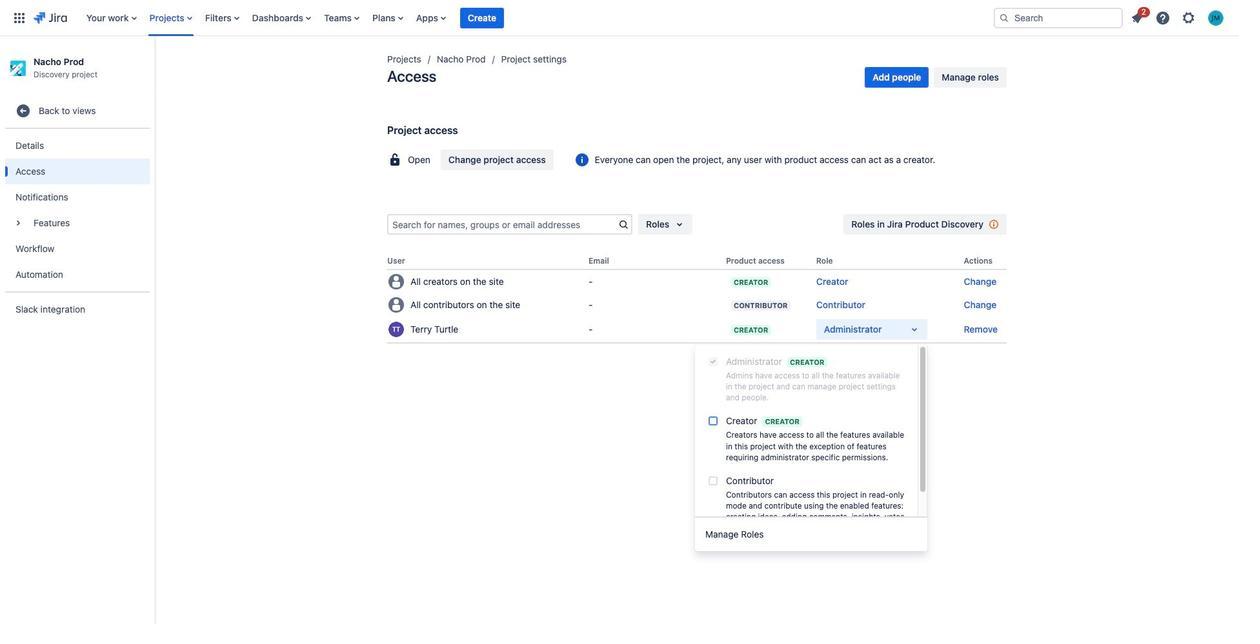 Task type: locate. For each thing, give the bounding box(es) containing it.
search image
[[616, 217, 631, 232]]

banner
[[0, 0, 1239, 36]]

info icon image
[[986, 217, 1002, 232]]

1 horizontal spatial list item
[[1125, 5, 1150, 28]]

jira image
[[34, 10, 67, 25], [34, 10, 67, 25]]

notifications image
[[1129, 10, 1145, 25]]

None search field
[[994, 7, 1123, 28]]

settings image
[[1181, 10, 1196, 25]]

group
[[5, 91, 150, 331], [5, 128, 150, 292], [695, 345, 927, 539]]

list
[[80, 0, 983, 36], [1125, 5, 1231, 29]]

Search for names, groups or email addresses field
[[388, 216, 616, 234]]

primary element
[[8, 0, 983, 36]]

0 horizontal spatial list item
[[460, 0, 504, 36]]

search image
[[999, 13, 1009, 23]]

current project sidebar image
[[141, 52, 169, 77]]

open project icon image
[[387, 152, 403, 168]]

list item
[[460, 0, 504, 36], [1125, 5, 1150, 28]]



Task type: vqa. For each thing, say whether or not it's contained in the screenshot.
and
no



Task type: describe. For each thing, give the bounding box(es) containing it.
appswitcher icon image
[[12, 10, 27, 25]]

1 horizontal spatial list
[[1125, 5, 1231, 29]]

your profile and settings image
[[1208, 10, 1224, 25]]

info image
[[574, 152, 590, 168]]

back to views image
[[15, 103, 31, 119]]

0 horizontal spatial list
[[80, 0, 983, 36]]

list item inside list
[[1125, 5, 1150, 28]]

open roles dropdown image
[[907, 322, 922, 338]]

jira product discovery navigation element
[[0, 36, 155, 625]]

help image
[[1155, 10, 1171, 25]]

Search field
[[994, 7, 1123, 28]]



